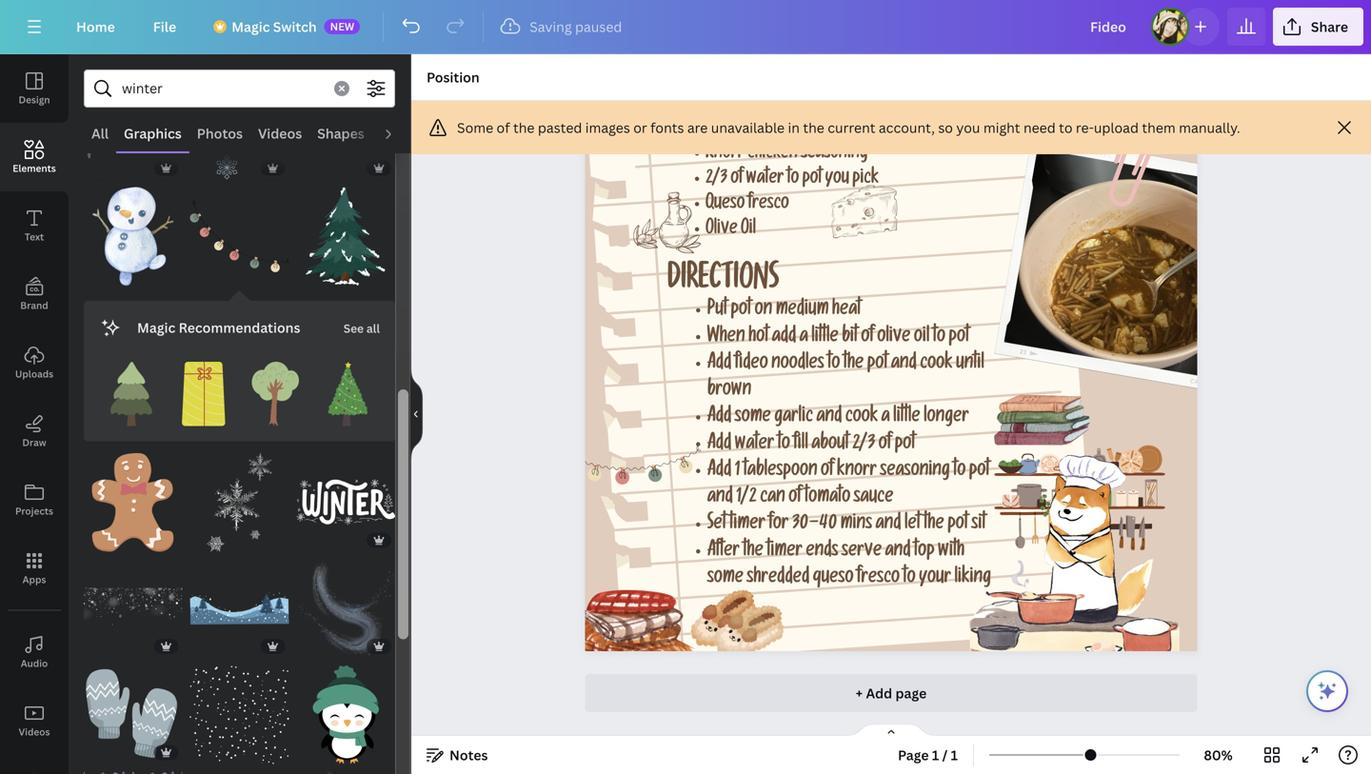 Task type: describe. For each thing, give the bounding box(es) containing it.
the down bit
[[844, 355, 864, 375]]

photos
[[197, 124, 243, 142]]

notes button
[[419, 740, 496, 771]]

fresco inside put pot on medium heat when hot add a little bit of olive oil to pot add fideo noodles to the pot and cook until brown add some garlic and cook a little longer add water to fill about 2/3 of pot add 1 tablespoon of knorr seasoning to pot and 1/2 can of tomato sauce set timer for 30-40 mins and let the pot sit after the timer ends serve and top with some shredded queso fresco to your liking
[[857, 569, 900, 589]]

uploads
[[15, 368, 53, 381]]

bit
[[842, 328, 858, 348]]

some of the pasted images or fonts are unavailable in the current account, so you might need to re-upload them manually.
[[457, 119, 1241, 137]]

some
[[457, 119, 493, 137]]

the right the 'after'
[[743, 543, 764, 563]]

serve
[[842, 543, 882, 563]]

0 horizontal spatial audio button
[[0, 618, 69, 687]]

elements
[[13, 162, 56, 175]]

to right noodles
[[828, 355, 840, 375]]

fill
[[794, 435, 808, 455]]

1/2
[[736, 489, 757, 509]]

page 1 / 1
[[898, 746, 958, 764]]

pot inside knorr chicken seasoning 2/3 of water to pot you pick queso fresco olive oil
[[802, 171, 822, 190]]

until
[[956, 355, 985, 375]]

new
[[330, 19, 355, 33]]

realistic winter wind and snow image
[[297, 559, 395, 658]]

and up about
[[817, 409, 842, 429]]

projects
[[15, 505, 53, 518]]

cute winter snowman image
[[297, 772, 395, 774]]

share
[[1311, 18, 1349, 36]]

1 inside put pot on medium heat when hot add a little bit of olive oil to pot add fideo noodles to the pot and cook until brown add some garlic and cook a little longer add water to fill about 2/3 of pot add 1 tablespoon of knorr seasoning to pot and 1/2 can of tomato sauce set timer for 30-40 mins and let the pot sit after the timer ends serve and top with some shredded queso fresco to your liking
[[735, 462, 740, 482]]

all
[[91, 124, 109, 142]]

unavailable
[[711, 119, 785, 137]]

0 horizontal spatial cook
[[846, 409, 878, 429]]

of right some
[[497, 119, 510, 137]]

olive
[[878, 328, 911, 348]]

position button
[[419, 62, 487, 92]]

pot down olive
[[867, 355, 888, 375]]

chicken
[[748, 145, 798, 165]]

page
[[898, 746, 929, 764]]

pot left on
[[731, 301, 752, 321]]

shredded
[[747, 569, 810, 589]]

2/3 inside knorr chicken seasoning 2/3 of water to pot you pick queso fresco olive oil
[[706, 171, 728, 190]]

Design title text field
[[1075, 8, 1144, 46]]

uploads button
[[0, 329, 69, 397]]

/
[[943, 746, 948, 764]]

0 vertical spatial videos button
[[250, 115, 310, 151]]

to left re-
[[1059, 119, 1073, 137]]

sauce
[[854, 489, 894, 509]]

videos inside side panel tab list
[[19, 726, 50, 739]]

when
[[708, 328, 745, 348]]

blue seamless snowflakes pattern image
[[84, 772, 183, 774]]

+ add page
[[856, 684, 927, 702]]

to inside knorr chicken seasoning 2/3 of water to pot you pick queso fresco olive oil
[[787, 171, 799, 190]]

of right can
[[789, 489, 802, 509]]

tablespoon
[[744, 462, 818, 482]]

directions
[[668, 267, 779, 299]]

water inside knorr chicken seasoning 2/3 of water to pot you pick queso fresco olive oil
[[746, 171, 784, 190]]

0 vertical spatial some
[[735, 409, 771, 429]]

the right let
[[924, 516, 945, 536]]

+ add page button
[[585, 674, 1198, 712]]

design
[[19, 93, 50, 106]]

brand button
[[0, 260, 69, 329]]

1 vertical spatial some
[[708, 569, 744, 589]]

80%
[[1204, 746, 1233, 764]]

file button
[[138, 8, 192, 46]]

recommendations
[[179, 319, 300, 337]]

add
[[772, 328, 797, 348]]

the right in
[[803, 119, 825, 137]]

saving paused
[[530, 18, 622, 36]]

and left top
[[885, 543, 911, 563]]

fideo
[[735, 355, 768, 375]]

about
[[812, 435, 849, 455]]

position
[[427, 68, 480, 86]]

apps
[[23, 573, 46, 586]]

to down longer
[[954, 462, 966, 482]]

pot up 'until'
[[949, 328, 970, 348]]

put pot on medium heat when hot add a little bit of olive oil to pot add fideo noodles to the pot and cook until brown add some garlic and cook a little longer add water to fill about 2/3 of pot add 1 tablespoon of knorr seasoning to pot and 1/2 can of tomato sauce set timer for 30-40 mins and let the pot sit after the timer ends serve and top with some shredded queso fresco to your liking
[[708, 301, 991, 589]]

saving
[[530, 18, 572, 36]]

falling winter snowballs image
[[190, 666, 289, 765]]

pot right about
[[895, 435, 916, 455]]

brown
[[708, 382, 752, 402]]

1 horizontal spatial a
[[882, 409, 890, 429]]

1 horizontal spatial cook
[[920, 355, 953, 375]]

or
[[634, 119, 647, 137]]

1 vertical spatial timer
[[767, 543, 803, 563]]

and left let
[[876, 516, 901, 536]]

liking
[[955, 569, 991, 589]]

you inside knorr chicken seasoning 2/3 of water to pot you pick queso fresco olive oil
[[825, 171, 850, 190]]

1 horizontal spatial little
[[894, 409, 921, 429]]

2 horizontal spatial 1
[[951, 746, 958, 764]]

page
[[896, 684, 927, 702]]

0 vertical spatial timer
[[730, 516, 766, 536]]

and down olive
[[891, 355, 917, 375]]

30-
[[792, 516, 820, 536]]

fresco inside knorr chicken seasoning 2/3 of water to pot you pick queso fresco olive oil
[[748, 196, 789, 215]]

canva assistant image
[[1316, 680, 1339, 703]]

top
[[914, 543, 935, 563]]

water inside put pot on medium heat when hot add a little bit of olive oil to pot add fideo noodles to the pot and cook until brown add some garlic and cook a little longer add water to fill about 2/3 of pot add 1 tablespoon of knorr seasoning to pot and 1/2 can of tomato sauce set timer for 30-40 mins and let the pot sit after the timer ends serve and top with some shredded queso fresco to your liking
[[735, 435, 775, 455]]

seasoning inside put pot on medium heat when hot add a little bit of olive oil to pot add fideo noodles to the pot and cook until brown add some garlic and cook a little longer add water to fill about 2/3 of pot add 1 tablespoon of knorr seasoning to pot and 1/2 can of tomato sauce set timer for 30-40 mins and let the pot sit after the timer ends serve and top with some shredded queso fresco to your liking
[[880, 462, 950, 482]]

medium
[[776, 301, 829, 321]]

1 horizontal spatial 1
[[932, 746, 939, 764]]

draw
[[22, 436, 46, 449]]

1 horizontal spatial videos
[[258, 124, 302, 142]]

ends
[[806, 543, 839, 563]]

heat
[[832, 301, 861, 321]]

let
[[905, 516, 921, 536]]

need
[[1024, 119, 1056, 137]]

brand
[[20, 299, 48, 312]]

might
[[984, 119, 1021, 137]]

to left your
[[903, 569, 916, 589]]

projects button
[[0, 466, 69, 534]]

manually.
[[1179, 119, 1241, 137]]

0 horizontal spatial little
[[812, 328, 839, 348]]

magic for magic switch
[[232, 18, 270, 36]]

hanging winter snowflakes illustration image
[[190, 81, 289, 179]]

2/3 inside put pot on medium heat when hot add a little bit of olive oil to pot add fideo noodles to the pot and cook until brown add some garlic and cook a little longer add water to fill about 2/3 of pot add 1 tablespoon of knorr seasoning to pot and 1/2 can of tomato sauce set timer for 30-40 mins and let the pot sit after the timer ends serve and top with some shredded queso fresco to your liking
[[853, 435, 876, 455]]

saving paused status
[[492, 15, 632, 38]]

oil
[[741, 221, 756, 240]]

shapes
[[317, 124, 365, 142]]

apps button
[[0, 534, 69, 603]]

on
[[755, 301, 773, 321]]

magic switch
[[232, 18, 317, 36]]

1 horizontal spatial audio button
[[372, 115, 426, 151]]

so
[[938, 119, 953, 137]]

winter gloves image
[[84, 666, 183, 765]]

current
[[828, 119, 876, 137]]

graphics
[[124, 124, 182, 142]]

after
[[708, 543, 740, 563]]



Task type: vqa. For each thing, say whether or not it's contained in the screenshot.
and
yes



Task type: locate. For each thing, give the bounding box(es) containing it.
1 horizontal spatial videos button
[[250, 115, 310, 151]]

audio button right shapes
[[372, 115, 426, 151]]

0 vertical spatial seasoning
[[801, 145, 868, 165]]

draw button
[[0, 397, 69, 466]]

you
[[957, 119, 980, 137], [825, 171, 850, 190]]

1 vertical spatial audio button
[[0, 618, 69, 687]]

0 vertical spatial fresco
[[748, 196, 789, 215]]

upload
[[1094, 119, 1139, 137]]

0 vertical spatial cook
[[920, 355, 953, 375]]

switch
[[273, 18, 317, 36]]

photos button
[[189, 115, 250, 151]]

1 horizontal spatial audio
[[380, 124, 418, 142]]

1 horizontal spatial you
[[957, 119, 980, 137]]

shapes button
[[310, 115, 372, 151]]

side panel tab list
[[0, 54, 69, 774]]

1
[[735, 462, 740, 482], [932, 746, 939, 764], [951, 746, 958, 764]]

1 vertical spatial water
[[735, 435, 775, 455]]

timer down the for
[[767, 543, 803, 563]]

0 vertical spatial magic
[[232, 18, 270, 36]]

2/3 down knorr
[[706, 171, 728, 190]]

0 horizontal spatial videos
[[19, 726, 50, 739]]

olive
[[706, 221, 738, 240]]

1 horizontal spatial fresco
[[857, 569, 900, 589]]

knorr chicken seasoning 2/3 of water to pot you pick queso fresco olive oil
[[706, 145, 879, 240]]

all button
[[84, 115, 116, 151]]

pot up sit
[[969, 462, 990, 482]]

2/3 up knorr
[[853, 435, 876, 455]]

noodles
[[772, 355, 825, 375]]

pasted
[[538, 119, 582, 137]]

to right oil
[[933, 328, 946, 348]]

seasoning up "sauce"
[[880, 462, 950, 482]]

add inside button
[[866, 684, 893, 702]]

audio inside side panel tab list
[[21, 657, 48, 670]]

show pages image
[[846, 723, 937, 738]]

home
[[76, 18, 115, 36]]

in
[[788, 119, 800, 137]]

oil
[[914, 328, 930, 348]]

some down the 'after'
[[708, 569, 744, 589]]

1 vertical spatial 2/3
[[853, 435, 876, 455]]

a left longer
[[882, 409, 890, 429]]

0 vertical spatial you
[[957, 119, 980, 137]]

you left pick
[[825, 171, 850, 190]]

of up queso
[[731, 171, 743, 190]]

1 vertical spatial videos button
[[0, 687, 69, 755]]

magic inside main menu bar
[[232, 18, 270, 36]]

water up tablespoon
[[735, 435, 775, 455]]

1 horizontal spatial seasoning
[[880, 462, 950, 482]]

to down chicken
[[787, 171, 799, 190]]

timer
[[730, 516, 766, 536], [767, 543, 803, 563]]

see
[[344, 320, 364, 336]]

little left longer
[[894, 409, 921, 429]]

are
[[688, 119, 708, 137]]

0 vertical spatial audio
[[380, 124, 418, 142]]

and left the 1/2
[[708, 489, 733, 509]]

olive oil hand drawn image
[[634, 192, 702, 253]]

paused
[[575, 18, 622, 36]]

some down brown at the right of page
[[735, 409, 771, 429]]

videos button
[[250, 115, 310, 151], [0, 687, 69, 755]]

of right bit
[[861, 328, 874, 348]]

hot cocoa winter season element image
[[190, 772, 289, 774]]

audio button down apps
[[0, 618, 69, 687]]

0 horizontal spatial you
[[825, 171, 850, 190]]

+
[[856, 684, 863, 702]]

audio button
[[372, 115, 426, 151], [0, 618, 69, 687]]

re-
[[1076, 119, 1094, 137]]

add
[[708, 355, 732, 375], [708, 409, 732, 429], [708, 435, 732, 455], [708, 462, 732, 482], [866, 684, 893, 702]]

account,
[[879, 119, 935, 137]]

the
[[513, 119, 535, 137], [803, 119, 825, 137], [844, 355, 864, 375], [924, 516, 945, 536], [743, 543, 764, 563]]

hot
[[749, 328, 769, 348]]

0 vertical spatial a
[[800, 328, 808, 348]]

christmas lights hanging strings. image
[[190, 187, 289, 286]]

2/3
[[706, 171, 728, 190], [853, 435, 876, 455]]

the left pasted
[[513, 119, 535, 137]]

0 vertical spatial little
[[812, 328, 839, 348]]

1 right /
[[951, 746, 958, 764]]

0 vertical spatial 2/3
[[706, 171, 728, 190]]

audio down apps
[[21, 657, 48, 670]]

audio
[[380, 124, 418, 142], [21, 657, 48, 670]]

80% button
[[1188, 740, 1250, 771]]

0 horizontal spatial audio
[[21, 657, 48, 670]]

snowflakes image
[[190, 453, 289, 552]]

1 vertical spatial little
[[894, 409, 921, 429]]

notes
[[450, 746, 488, 764]]

main menu bar
[[0, 0, 1372, 54]]

you right so on the right of the page
[[957, 119, 980, 137]]

large winter snow flakes image
[[84, 559, 183, 658]]

little left bit
[[812, 328, 839, 348]]

1 up the 1/2
[[735, 462, 740, 482]]

for
[[769, 516, 789, 536]]

set
[[708, 516, 727, 536]]

watercolor winter illustration, cute snowman image
[[84, 187, 183, 286]]

0 vertical spatial videos
[[258, 124, 302, 142]]

0 horizontal spatial timer
[[730, 516, 766, 536]]

1 horizontal spatial timer
[[767, 543, 803, 563]]

1 left /
[[932, 746, 939, 764]]

magic for magic recommendations
[[137, 319, 176, 337]]

group
[[84, 81, 183, 179], [190, 81, 289, 179], [297, 81, 395, 179], [84, 176, 183, 286], [190, 176, 289, 286], [297, 176, 395, 286], [99, 350, 164, 426], [171, 350, 236, 426], [243, 350, 308, 426], [315, 350, 380, 426], [190, 442, 289, 552], [84, 453, 183, 552], [297, 453, 395, 552], [84, 548, 183, 658], [190, 559, 289, 658], [297, 559, 395, 658], [190, 654, 289, 765], [84, 666, 183, 765], [297, 666, 395, 765], [84, 761, 183, 774], [190, 761, 289, 774], [297, 772, 395, 774]]

design button
[[0, 54, 69, 123]]

winter landscape with snow image
[[190, 559, 289, 658]]

and
[[891, 355, 917, 375], [817, 409, 842, 429], [708, 489, 733, 509], [876, 516, 901, 536], [885, 543, 911, 563]]

1 vertical spatial audio
[[21, 657, 48, 670]]

magic up pastel christmas tree. image
[[137, 319, 176, 337]]

1 vertical spatial a
[[882, 409, 890, 429]]

seasoning
[[801, 145, 868, 165], [880, 462, 950, 482]]

gingerbread cookie image
[[84, 453, 183, 552]]

audio right shapes button
[[380, 124, 418, 142]]

magic left switch
[[232, 18, 270, 36]]

images
[[586, 119, 630, 137]]

home link
[[61, 8, 130, 46]]

can
[[760, 489, 785, 509]]

mins
[[841, 516, 873, 536]]

water down chicken
[[746, 171, 784, 190]]

0 vertical spatial audio button
[[372, 115, 426, 151]]

1 vertical spatial magic
[[137, 319, 176, 337]]

0 horizontal spatial seasoning
[[801, 145, 868, 165]]

graphics button
[[116, 115, 189, 151]]

0 horizontal spatial a
[[800, 328, 808, 348]]

file
[[153, 18, 176, 36]]

queso
[[813, 569, 854, 589]]

see all
[[344, 320, 380, 336]]

a right add
[[800, 328, 808, 348]]

1 vertical spatial fresco
[[857, 569, 900, 589]]

pick
[[853, 171, 879, 190]]

1 horizontal spatial magic
[[232, 18, 270, 36]]

tomato
[[805, 489, 851, 509]]

little
[[812, 328, 839, 348], [894, 409, 921, 429]]

winter pine trees forest image
[[297, 81, 395, 179]]

all
[[367, 320, 380, 336]]

put
[[708, 301, 728, 321]]

to left fill
[[778, 435, 790, 455]]

some
[[735, 409, 771, 429], [708, 569, 744, 589]]

1 vertical spatial seasoning
[[880, 462, 950, 482]]

magic recommendations
[[137, 319, 300, 337]]

0 horizontal spatial 2/3
[[706, 171, 728, 190]]

0 horizontal spatial magic
[[137, 319, 176, 337]]

1 horizontal spatial 2/3
[[853, 435, 876, 455]]

snow textured pine christmas tree image
[[297, 187, 395, 286]]

a beautiful christmas tree. image
[[315, 362, 380, 426]]

seasoning inside knorr chicken seasoning 2/3 of water to pot you pick queso fresco olive oil
[[801, 145, 868, 165]]

text button
[[0, 191, 69, 260]]

with
[[938, 543, 965, 563]]

0 horizontal spatial videos button
[[0, 687, 69, 755]]

fonts
[[651, 119, 684, 137]]

penguin image
[[297, 666, 395, 765]]

pot left sit
[[948, 516, 968, 536]]

share button
[[1273, 8, 1364, 46]]

0 horizontal spatial fresco
[[748, 196, 789, 215]]

of inside knorr chicken seasoning 2/3 of water to pot you pick queso fresco olive oil
[[731, 171, 743, 190]]

0 vertical spatial water
[[746, 171, 784, 190]]

of up tomato
[[821, 462, 834, 482]]

them
[[1142, 119, 1176, 137]]

elements button
[[0, 123, 69, 191]]

water
[[746, 171, 784, 190], [735, 435, 775, 455]]

timer down the 1/2
[[730, 516, 766, 536]]

fresco up "oil"
[[748, 196, 789, 215]]

seasoning down some of the pasted images or fonts are unavailable in the current account, so you might need to re-upload them manually.
[[801, 145, 868, 165]]

see all button
[[342, 309, 382, 347]]

of
[[497, 119, 510, 137], [731, 171, 743, 190], [861, 328, 874, 348], [879, 435, 892, 455], [821, 462, 834, 482], [789, 489, 802, 509]]

longer
[[924, 409, 969, 429]]

Search elements search field
[[122, 70, 323, 107]]

knorr
[[706, 145, 745, 165]]

fresco down the serve
[[857, 569, 900, 589]]

hide image
[[411, 369, 423, 460]]

pot left pick
[[802, 171, 822, 190]]

cook up about
[[846, 409, 878, 429]]

yellow gift box. image
[[171, 362, 236, 426]]

1 vertical spatial you
[[825, 171, 850, 190]]

1 vertical spatial videos
[[19, 726, 50, 739]]

snow cap with icicle ornament winter decoration image
[[84, 81, 183, 179]]

1 vertical spatial cook
[[846, 409, 878, 429]]

of right about
[[879, 435, 892, 455]]

0 horizontal spatial 1
[[735, 462, 740, 482]]

cook down oil
[[920, 355, 953, 375]]

a tree with green leaves. image
[[243, 362, 308, 426]]

pastel christmas tree. image
[[99, 362, 164, 426]]

garlic
[[775, 409, 813, 429]]



